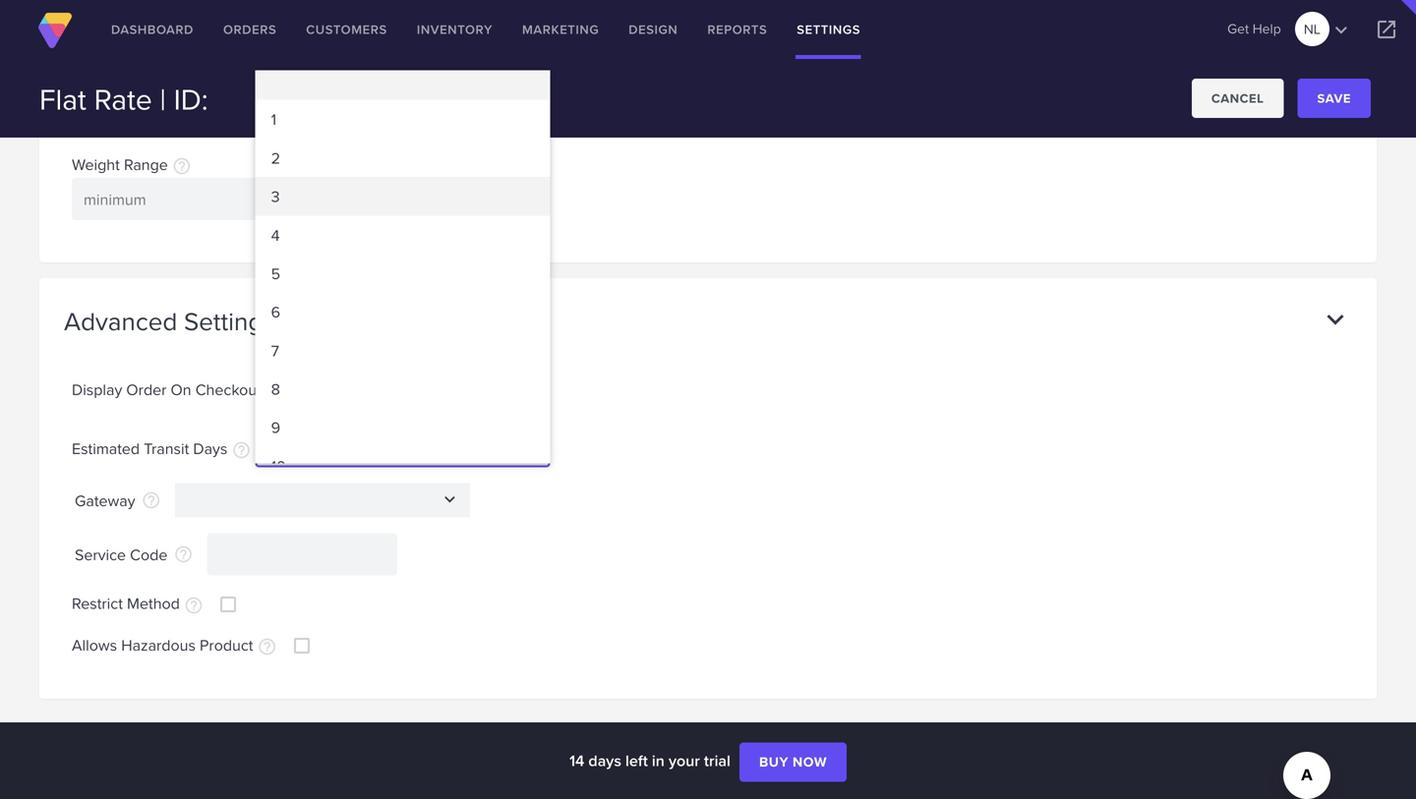 Task type: locate. For each thing, give the bounding box(es) containing it.
1 to from the top
[[269, 102, 283, 125]]

help_outline inside gateway help_outline
[[141, 491, 161, 511]]

maximum text field
[[289, 92, 479, 135], [289, 178, 479, 220]]

help_outline up 9
[[265, 382, 285, 401]]

weight
[[72, 153, 120, 176]]


[[1329, 18, 1353, 42]]

restrict method help_outline
[[72, 592, 204, 615]]

settings
[[797, 20, 861, 39], [184, 303, 275, 340]]

to up "2"
[[269, 102, 283, 125]]

9
[[271, 416, 280, 439]]

0 vertical spatial to
[[269, 102, 283, 125]]

0 vertical spatial range
[[110, 67, 155, 90]]

help_outline inside allows hazardous product help_outline
[[257, 637, 277, 657]]

range inside weight range help_outline
[[124, 153, 168, 176]]

cancel
[[1211, 89, 1264, 108]]

to up '4'
[[269, 188, 283, 211]]

maximum text field for weight range
[[289, 178, 479, 220]]

6
[[271, 301, 280, 323]]

 link
[[1357, 0, 1416, 59]]

buy now link
[[739, 743, 847, 782]]

range
[[110, 67, 155, 90], [124, 153, 168, 176]]

settings right reports
[[797, 20, 861, 39]]

2 to from the top
[[269, 188, 283, 211]]

help_outline right the code
[[174, 545, 193, 565]]

help
[[1253, 19, 1281, 38]]

hazardous
[[121, 634, 196, 656]]

weight range help_outline
[[72, 153, 192, 176]]

range left |
[[110, 67, 155, 90]]

1 maximum text field from the top
[[289, 92, 479, 135]]

help_outline inside estimated transit days help_outline
[[232, 441, 251, 460]]

advanced
[[64, 303, 177, 340]]

help_outline right product
[[257, 637, 277, 657]]

nl 
[[1304, 18, 1353, 42]]

2 maximum text field from the top
[[289, 178, 479, 220]]

range for weight
[[124, 153, 168, 176]]

help_outline inside display order on checkout help_outline
[[265, 382, 285, 401]]

help_outline up minimum text box
[[159, 71, 178, 91]]

1 vertical spatial range
[[124, 153, 168, 176]]

estimated transit days help_outline
[[72, 437, 251, 460]]

help_outline inside restrict method help_outline
[[184, 596, 204, 615]]

settings down '5' at left top
[[184, 303, 275, 340]]

None text field
[[175, 483, 470, 518]]

product
[[200, 634, 253, 656]]

transit
[[144, 437, 189, 460]]

2
[[271, 146, 280, 169]]

help_outline
[[159, 71, 178, 91], [172, 157, 192, 176], [265, 382, 285, 401], [232, 441, 251, 460], [141, 491, 161, 511], [174, 545, 193, 565], [184, 596, 204, 615], [257, 637, 277, 657]]

trial
[[704, 749, 731, 772]]

rate
[[94, 78, 152, 120]]

1 vertical spatial to
[[269, 188, 283, 211]]

dashboard link
[[96, 0, 208, 59]]

5
[[271, 262, 280, 285]]

help_outline right the gateway
[[141, 491, 161, 511]]

buy
[[759, 752, 789, 773]]

help_outline inside weight range help_outline
[[172, 157, 192, 176]]

0 horizontal spatial settings
[[184, 303, 275, 340]]

10
[[271, 455, 286, 477]]

days
[[193, 437, 227, 460]]

now
[[793, 752, 827, 773]]

dashboard
[[111, 20, 194, 39]]

0 vertical spatial maximum text field
[[289, 92, 479, 135]]

1 vertical spatial maximum text field
[[289, 178, 479, 220]]

to
[[269, 102, 283, 125], [269, 188, 283, 211]]

help_outline inside service code help_outline
[[174, 545, 193, 565]]

1 horizontal spatial settings
[[797, 20, 861, 39]]

range up minimum text field
[[124, 153, 168, 176]]

display order on checkout help_outline
[[72, 378, 285, 401]]

14 days left in your trial
[[569, 749, 735, 772]]

qualifying
[[64, 14, 177, 51]]

advanced settings
[[64, 303, 275, 340]]

help_outline right method
[[184, 596, 204, 615]]

help_outline right 'days'
[[232, 441, 251, 460]]

service
[[75, 543, 126, 566]]

range inside price range help_outline
[[110, 67, 155, 90]]

in
[[652, 749, 665, 772]]

4
[[271, 223, 280, 246]]

gateway
[[75, 489, 135, 512]]

gateway help_outline
[[75, 489, 161, 512]]

1 vertical spatial settings
[[184, 303, 275, 340]]

estimated
[[72, 437, 140, 460]]

orders
[[183, 14, 261, 51], [223, 20, 277, 39]]

checkout
[[195, 378, 261, 401]]

None text field
[[255, 433, 550, 468], [207, 534, 397, 576], [255, 433, 550, 468], [207, 534, 397, 576]]

minimum text field
[[72, 92, 262, 135]]

help_outline up minimum text field
[[172, 157, 192, 176]]



Task type: vqa. For each thing, say whether or not it's contained in the screenshot.
mCommerce
no



Task type: describe. For each thing, give the bounding box(es) containing it.
3
[[271, 185, 280, 208]]

to for weight range
[[269, 188, 283, 211]]

display
[[72, 378, 122, 401]]

qualifying orders
[[64, 14, 261, 51]]

|
[[160, 78, 166, 120]]

days
[[588, 749, 621, 772]]

orders up 'id:'
[[183, 14, 261, 51]]

reports
[[707, 20, 767, 39]]

8
[[271, 378, 280, 400]]

0 vertical spatial settings
[[797, 20, 861, 39]]

save link
[[1298, 79, 1371, 118]]

minimum text field
[[72, 178, 262, 220]]

nl
[[1304, 19, 1321, 39]]


[[1375, 18, 1398, 41]]

your
[[669, 749, 700, 772]]

marketing
[[522, 20, 599, 39]]

method
[[127, 592, 180, 615]]


[[439, 489, 460, 510]]

cancel link
[[1192, 79, 1284, 118]]

1 2 3 4 5 6 7 8 9 10
[[271, 108, 286, 477]]

allows
[[72, 634, 117, 656]]

left
[[625, 749, 648, 772]]

code
[[130, 543, 168, 566]]

expand_more
[[1319, 303, 1352, 336]]

1
[[271, 108, 276, 130]]

inventory
[[417, 20, 493, 39]]

flat rate | id:
[[39, 78, 208, 120]]

7
[[271, 339, 279, 362]]

id:
[[174, 78, 208, 120]]

design
[[629, 20, 678, 39]]

save
[[1317, 89, 1351, 108]]

orders up 1
[[223, 20, 277, 39]]

on
[[171, 378, 191, 401]]

14
[[569, 749, 584, 772]]

service code help_outline
[[75, 543, 193, 566]]

to for price range
[[269, 102, 283, 125]]

buy now
[[759, 752, 827, 773]]

price
[[72, 67, 106, 90]]

price range help_outline
[[72, 67, 178, 91]]

get help
[[1227, 19, 1281, 38]]

flat
[[39, 78, 86, 120]]

customers
[[306, 20, 387, 39]]

restrict
[[72, 592, 123, 615]]

range for price
[[110, 67, 155, 90]]

get
[[1227, 19, 1249, 38]]

allows hazardous product help_outline
[[72, 634, 277, 657]]

help_outline inside price range help_outline
[[159, 71, 178, 91]]

order
[[126, 378, 167, 401]]

maximum text field for price range
[[289, 92, 479, 135]]



